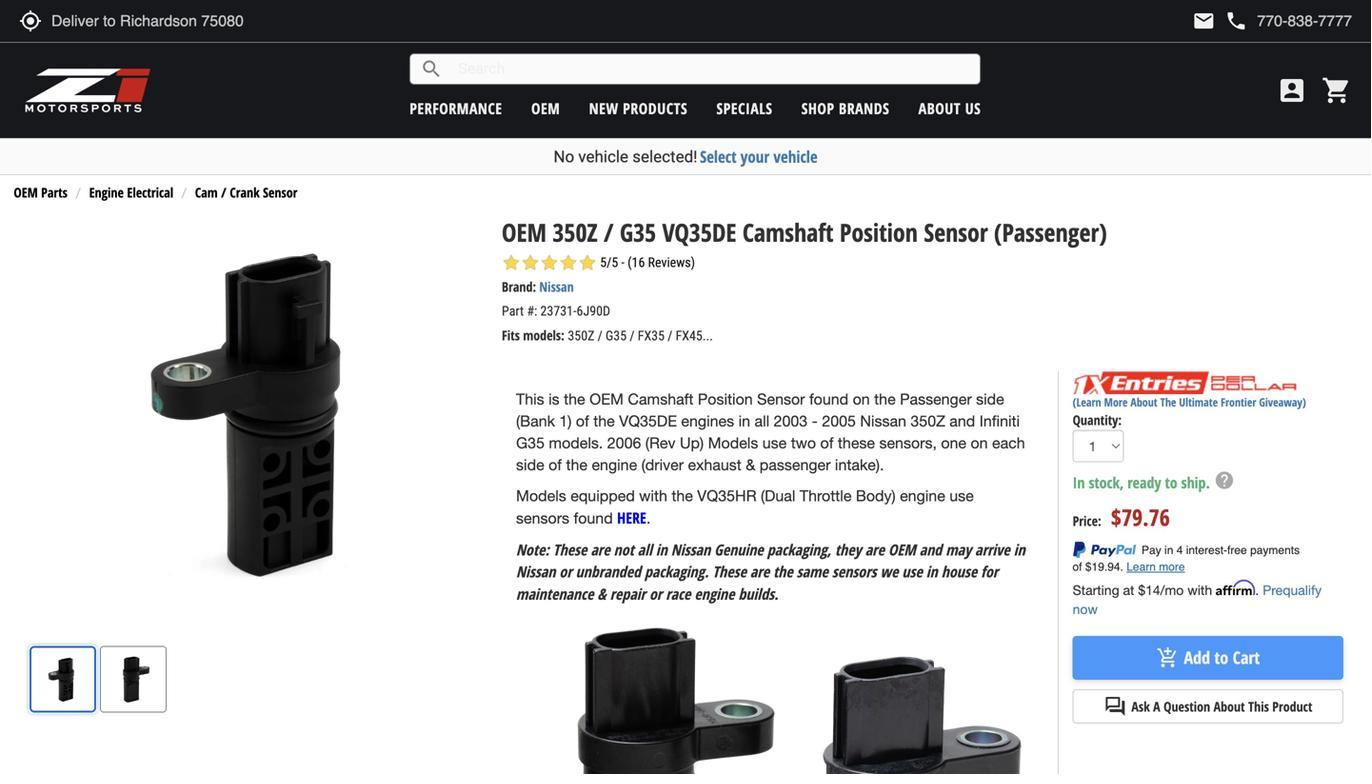 Task type: vqa. For each thing, say whether or not it's contained in the screenshot.
the flow to the bottom
no



Task type: describe. For each thing, give the bounding box(es) containing it.
specials
[[717, 98, 773, 119]]

parts
[[41, 184, 68, 202]]

in up packaging.
[[656, 540, 668, 560]]

this inside question_answer ask a question about this product
[[1249, 698, 1270, 716]]

4 star from the left
[[559, 254, 578, 273]]

. inside here .
[[647, 510, 651, 527]]

packaging,
[[768, 540, 832, 560]]

ship.
[[1182, 473, 1211, 493]]

1 horizontal spatial side
[[977, 391, 1005, 408]]

note: these are not all in nissan genuine packaging, they are oem and may arrive in nissan or unbranded packaging. these are the same sensors we use in house for maintenance & repair or race engine builds.
[[516, 540, 1026, 605]]

1 vertical spatial to
[[1215, 647, 1229, 670]]

oem 350z / g35 vq35de camshaft position sensor (passenger) star star star star star 5/5 - (16 reviews) brand: nissan part #: 23731-6j90d fits models: 350z / g35 / fx35 / fx45...
[[502, 215, 1108, 345]]

5 star from the left
[[578, 254, 597, 273]]

about us link
[[919, 98, 982, 119]]

about inside question_answer ask a question about this product
[[1214, 698, 1246, 716]]

frontier
[[1222, 395, 1257, 410]]

shopping_cart
[[1322, 75, 1353, 106]]

engine inside note: these are not all in nissan genuine packaging, they are oem and may arrive in nissan or unbranded packaging. these are the same sensors we use in house for maintenance & repair or race engine builds.
[[695, 584, 735, 605]]

quantity:
[[1073, 411, 1123, 429]]

(learn more about the ultimate frontier giveaway) link
[[1073, 395, 1307, 410]]

same
[[797, 562, 829, 582]]

found inside models equipped with the vq35hr (dual throttle body) engine use sensors found
[[574, 510, 613, 527]]

(passenger)
[[995, 215, 1108, 249]]

0 horizontal spatial of
[[549, 456, 562, 474]]

my_location
[[19, 10, 42, 32]]

vq35de inside 'oem 350z / g35 vq35de camshaft position sensor (passenger) star star star star star 5/5 - (16 reviews) brand: nissan part #: 23731-6j90d fits models: 350z / g35 / fx35 / fx45...'
[[663, 215, 737, 249]]

to inside in stock, ready to ship. help
[[1166, 473, 1178, 493]]

engine inside this is the oem camshaft position sensor found on the passenger side (bank 1) of the vq35de engines in all 2003 - 2005 nissan 350z and infiniti g35 models. 2006 (rev up) models use two of these sensors, one on each side of the engine (driver exhaust & passenger intake).
[[592, 456, 638, 474]]

affirm
[[1217, 580, 1256, 597]]

intake).
[[835, 456, 885, 474]]

cart
[[1233, 647, 1261, 670]]

the up the 2006
[[594, 413, 615, 430]]

a
[[1154, 698, 1161, 716]]

. inside starting at $14 /mo with affirm .
[[1256, 583, 1260, 598]]

Search search field
[[443, 54, 981, 84]]

select
[[700, 146, 737, 168]]

the right is
[[564, 391, 586, 408]]

0 vertical spatial 350z
[[553, 215, 598, 249]]

add_shopping_cart
[[1157, 647, 1180, 670]]

0 horizontal spatial or
[[560, 562, 572, 582]]

position inside this is the oem camshaft position sensor found on the passenger side (bank 1) of the vq35de engines in all 2003 - 2005 nissan 350z and infiniti g35 models. 2006 (rev up) models use two of these sensors, one on each side of the engine (driver exhaust & passenger intake).
[[698, 391, 753, 408]]

$79.76
[[1112, 502, 1171, 533]]

engine inside models equipped with the vq35hr (dual throttle body) engine use sensors found
[[900, 487, 946, 505]]

ask
[[1132, 698, 1151, 716]]

phone
[[1226, 10, 1248, 32]]

fx35
[[638, 328, 665, 344]]

this is the oem camshaft position sensor found on the passenger side (bank 1) of the vq35de engines in all 2003 - 2005 nissan 350z and infiniti g35 models. 2006 (rev up) models use two of these sensors, one on each side of the engine (driver exhaust & passenger intake).
[[516, 391, 1026, 474]]

1 horizontal spatial are
[[751, 562, 770, 582]]

race
[[666, 584, 691, 605]]

1) of
[[560, 413, 590, 430]]

prequalify now link
[[1073, 583, 1323, 618]]

0 vertical spatial g35
[[620, 215, 657, 249]]

may
[[946, 540, 972, 560]]

(bank
[[516, 413, 555, 430]]

2 horizontal spatial are
[[866, 540, 885, 560]]

$14
[[1139, 583, 1161, 598]]

& inside note: these are not all in nissan genuine packaging, they are oem and may arrive in nissan or unbranded packaging. these are the same sensors we use in house for maintenance & repair or race engine builds.
[[598, 584, 607, 605]]

2 star from the left
[[521, 254, 540, 273]]

with inside models equipped with the vq35hr (dual throttle body) engine use sensors found
[[640, 487, 668, 505]]

product
[[1273, 698, 1313, 716]]

is
[[549, 391, 560, 408]]

2003
[[774, 413, 808, 430]]

prequalify
[[1264, 583, 1323, 598]]

0 vertical spatial on
[[853, 391, 871, 408]]

prequalify now
[[1073, 583, 1323, 618]]

fx45...
[[676, 328, 714, 344]]

1 vertical spatial or
[[650, 584, 662, 605]]

models inside models equipped with the vq35hr (dual throttle body) engine use sensors found
[[516, 487, 567, 505]]

and inside this is the oem camshaft position sensor found on the passenger side (bank 1) of the vq35de engines in all 2003 - 2005 nissan 350z and infiniti g35 models. 2006 (rev up) models use two of these sensors, one on each side of the engine (driver exhaust & passenger intake).
[[950, 413, 976, 430]]

/ down 6j90d
[[598, 328, 603, 344]]

in right arrive
[[1014, 540, 1026, 560]]

all inside this is the oem camshaft position sensor found on the passenger side (bank 1) of the vq35de engines in all 2003 - 2005 nissan 350z and infiniti g35 models. 2006 (rev up) models use two of these sensors, one on each side of the engine (driver exhaust & passenger intake).
[[755, 413, 770, 430]]

in
[[1073, 473, 1086, 493]]

vehicle inside 'no vehicle selected! select your vehicle'
[[579, 147, 629, 166]]

here link
[[618, 508, 647, 528]]

the inside note: these are not all in nissan genuine packaging, they are oem and may arrive in nissan or unbranded packaging. these are the same sensors we use in house for maintenance & repair or race engine builds.
[[774, 562, 793, 582]]

cam
[[195, 184, 218, 202]]

5/5 -
[[600, 255, 625, 271]]

builds.
[[739, 584, 779, 605]]

unbranded
[[576, 562, 641, 582]]

sensors inside models equipped with the vq35hr (dual throttle body) engine use sensors found
[[516, 510, 570, 527]]

giveaway)
[[1260, 395, 1307, 410]]

fits
[[502, 326, 520, 345]]

shop brands
[[802, 98, 890, 119]]

/ right fx35
[[668, 328, 673, 344]]

question_answer
[[1105, 695, 1127, 718]]

nissan 350z
[[861, 413, 946, 430]]

new products link
[[589, 98, 688, 119]]

performance link
[[410, 98, 503, 119]]

#:
[[527, 304, 538, 319]]

nissan for g35
[[540, 278, 574, 296]]

models:
[[523, 326, 565, 345]]

products
[[623, 98, 688, 119]]

all inside note: these are not all in nissan genuine packaging, they are oem and may arrive in nissan or unbranded packaging. these are the same sensors we use in house for maintenance & repair or race engine builds.
[[638, 540, 653, 560]]

found inside this is the oem camshaft position sensor found on the passenger side (bank 1) of the vq35de engines in all 2003 - 2005 nissan 350z and infiniti g35 models. 2006 (rev up) models use two of these sensors, one on each side of the engine (driver exhaust & passenger intake).
[[810, 391, 849, 408]]

at
[[1124, 583, 1135, 598]]

add
[[1185, 647, 1211, 670]]

the down 'models.'
[[566, 456, 588, 474]]

1 star from the left
[[502, 254, 521, 273]]

shopping_cart link
[[1318, 75, 1353, 106]]

us
[[966, 98, 982, 119]]

body)
[[856, 487, 896, 505]]

equipped
[[571, 487, 635, 505]]

engine electrical link
[[89, 184, 173, 202]]

sensors inside note: these are not all in nissan genuine packaging, they are oem and may arrive in nissan or unbranded packaging. these are the same sensors we use in house for maintenance & repair or race engine builds.
[[833, 562, 877, 582]]

/ left fx35
[[630, 328, 635, 344]]

0 horizontal spatial are
[[591, 540, 610, 560]]

sensor inside 'oem 350z / g35 vq35de camshaft position sensor (passenger) star star star star star 5/5 - (16 reviews) brand: nissan part #: 23731-6j90d fits models: 350z / g35 / fx35 / fx45...'
[[925, 215, 989, 249]]

sensor inside this is the oem camshaft position sensor found on the passenger side (bank 1) of the vq35de engines in all 2003 - 2005 nissan 350z and infiniti g35 models. 2006 (rev up) models use two of these sensors, one on each side of the engine (driver exhaust & passenger intake).
[[758, 391, 806, 408]]

ultimate
[[1180, 395, 1219, 410]]

cam / crank sensor link
[[195, 184, 298, 202]]

camshaft inside this is the oem camshaft position sensor found on the passenger side (bank 1) of the vq35de engines in all 2003 - 2005 nissan 350z and infiniti g35 models. 2006 (rev up) models use two of these sensors, one on each side of the engine (driver exhaust & passenger intake).
[[628, 391, 694, 408]]

nissan for not
[[516, 562, 556, 582]]

0 horizontal spatial these
[[553, 540, 587, 560]]

in inside this is the oem camshaft position sensor found on the passenger side (bank 1) of the vq35de engines in all 2003 - 2005 nissan 350z and infiniti g35 models. 2006 (rev up) models use two of these sensors, one on each side of the engine (driver exhaust & passenger intake).
[[739, 413, 751, 430]]

nissan link
[[540, 278, 574, 296]]

engines
[[682, 413, 735, 430]]

new
[[589, 98, 619, 119]]

z1 motorsports logo image
[[24, 67, 152, 114]]

performance
[[410, 98, 503, 119]]

one
[[942, 434, 967, 452]]

account_box link
[[1273, 75, 1313, 106]]

6j90d
[[577, 304, 611, 319]]

this inside this is the oem camshaft position sensor found on the passenger side (bank 1) of the vq35de engines in all 2003 - 2005 nissan 350z and infiniti g35 models. 2006 (rev up) models use two of these sensors, one on each side of the engine (driver exhaust & passenger intake).
[[516, 391, 545, 408]]

question_answer ask a question about this product
[[1105, 695, 1313, 718]]

for
[[982, 562, 999, 582]]

camshaft inside 'oem 350z / g35 vq35de camshaft position sensor (passenger) star star star star star 5/5 - (16 reviews) brand: nissan part #: 23731-6j90d fits models: 350z / g35 / fx35 / fx45...'
[[743, 215, 834, 249]]

exhaust
[[688, 456, 742, 474]]



Task type: locate. For each thing, give the bounding box(es) containing it.
search
[[420, 58, 443, 81]]

1 vertical spatial nissan
[[671, 540, 711, 560]]

about right the question
[[1214, 698, 1246, 716]]

1 vertical spatial vq35de
[[619, 413, 677, 430]]

price:
[[1073, 512, 1102, 530]]

the down packaging,
[[774, 562, 793, 582]]

with right /mo
[[1188, 583, 1213, 598]]

0 horizontal spatial side
[[516, 456, 545, 474]]

1 vertical spatial side
[[516, 456, 545, 474]]

oem link
[[532, 98, 561, 119]]

oem for oem 350z / g35 vq35de camshaft position sensor (passenger) star star star star star 5/5 - (16 reviews) brand: nissan part #: 23731-6j90d fits models: 350z / g35 / fx35 / fx45...
[[502, 215, 547, 249]]

sensors up note:
[[516, 510, 570, 527]]

2 vertical spatial use
[[903, 562, 923, 582]]

0 horizontal spatial position
[[698, 391, 753, 408]]

vq35hr
[[698, 487, 757, 505]]

on up 2005 at the right bottom
[[853, 391, 871, 408]]

of right two
[[821, 434, 834, 452]]

oem inside this is the oem camshaft position sensor found on the passenger side (bank 1) of the vq35de engines in all 2003 - 2005 nissan 350z and infiniti g35 models. 2006 (rev up) models use two of these sensors, one on each side of the engine (driver exhaust & passenger intake).
[[590, 391, 624, 408]]

1 horizontal spatial all
[[755, 413, 770, 430]]

the down (driver at the bottom left of the page
[[672, 487, 693, 505]]

0 vertical spatial of
[[821, 434, 834, 452]]

infiniti
[[980, 413, 1021, 430]]

about left us
[[919, 98, 961, 119]]

0 vertical spatial camshaft
[[743, 215, 834, 249]]

0 vertical spatial position
[[840, 215, 918, 249]]

1 vertical spatial this
[[1249, 698, 1270, 716]]

sensors down they
[[833, 562, 877, 582]]

1 horizontal spatial sensors
[[833, 562, 877, 582]]

phone link
[[1226, 10, 1353, 32]]

1 horizontal spatial with
[[1188, 583, 1213, 598]]

use down 2003
[[763, 434, 787, 452]]

engine down the 2006
[[592, 456, 638, 474]]

23731-
[[541, 304, 577, 319]]

engine
[[89, 184, 124, 202]]

1 vertical spatial of
[[549, 456, 562, 474]]

up)
[[680, 434, 704, 452]]

vehicle right no
[[579, 147, 629, 166]]

of down 'models.'
[[549, 456, 562, 474]]

found up 2005 at the right bottom
[[810, 391, 849, 408]]

vq35de up (rev
[[619, 413, 677, 430]]

select your vehicle link
[[700, 146, 818, 168]]

here .
[[618, 508, 651, 528]]

are up builds.
[[751, 562, 770, 582]]

all
[[755, 413, 770, 430], [638, 540, 653, 560]]

1 horizontal spatial about
[[1131, 395, 1158, 410]]

oem left parts
[[14, 184, 38, 202]]

1 horizontal spatial of
[[821, 434, 834, 452]]

1 horizontal spatial .
[[1256, 583, 1260, 598]]

0 horizontal spatial to
[[1166, 473, 1178, 493]]

this up (bank
[[516, 391, 545, 408]]

& down unbranded
[[598, 584, 607, 605]]

found down equipped
[[574, 510, 613, 527]]

2 vertical spatial g35
[[516, 434, 545, 452]]

(driver
[[642, 456, 684, 474]]

use inside this is the oem camshaft position sensor found on the passenger side (bank 1) of the vq35de engines in all 2003 - 2005 nissan 350z and infiniti g35 models. 2006 (rev up) models use two of these sensors, one on each side of the engine (driver exhaust & passenger intake).
[[763, 434, 787, 452]]

1 horizontal spatial found
[[810, 391, 849, 408]]

engine electrical
[[89, 184, 173, 202]]

0 horizontal spatial engine
[[592, 456, 638, 474]]

0 vertical spatial sensor
[[263, 184, 298, 202]]

2 horizontal spatial sensor
[[925, 215, 989, 249]]

0 vertical spatial all
[[755, 413, 770, 430]]

(learn more about the ultimate frontier giveaway)
[[1073, 395, 1307, 410]]

2005
[[823, 413, 856, 430]]

passenger
[[760, 456, 831, 474]]

nissan inside 'oem 350z / g35 vq35de camshaft position sensor (passenger) star star star star star 5/5 - (16 reviews) brand: nissan part #: 23731-6j90d fits models: 350z / g35 / fx35 / fx45...'
[[540, 278, 574, 296]]

0 horizontal spatial &
[[598, 584, 607, 605]]

oem up no
[[532, 98, 561, 119]]

side up infiniti
[[977, 391, 1005, 408]]

throttle
[[800, 487, 852, 505]]

to right add
[[1215, 647, 1229, 670]]

1 vertical spatial camshaft
[[628, 391, 694, 408]]

these down genuine
[[713, 562, 747, 582]]

.
[[647, 510, 651, 527], [1256, 583, 1260, 598]]

oem inside 'oem 350z / g35 vq35de camshaft position sensor (passenger) star star star star star 5/5 - (16 reviews) brand: nissan part #: 23731-6j90d fits models: 350z / g35 / fx35 / fx45...'
[[502, 215, 547, 249]]

specials link
[[717, 98, 773, 119]]

this left product
[[1249, 698, 1270, 716]]

nissan up packaging.
[[671, 540, 711, 560]]

2 vertical spatial about
[[1214, 698, 1246, 716]]

1 horizontal spatial models
[[708, 434, 759, 452]]

or left race
[[650, 584, 662, 605]]

repair
[[610, 584, 646, 605]]

2 horizontal spatial use
[[950, 487, 974, 505]]

0 vertical spatial sensors
[[516, 510, 570, 527]]

this
[[516, 391, 545, 408], [1249, 698, 1270, 716]]

1 horizontal spatial engine
[[695, 584, 735, 605]]

0 vertical spatial these
[[553, 540, 587, 560]]

all right 'not' in the bottom of the page
[[638, 540, 653, 560]]

0 vertical spatial and
[[950, 413, 976, 430]]

0 vertical spatial with
[[640, 487, 668, 505]]

0 vertical spatial &
[[746, 456, 756, 474]]

side down (bank
[[516, 456, 545, 474]]

1 vertical spatial on
[[971, 434, 989, 452]]

0 vertical spatial about
[[919, 98, 961, 119]]

these
[[838, 434, 876, 452]]

1 vertical spatial position
[[698, 391, 753, 408]]

vehicle right your at the right
[[774, 146, 818, 168]]

engine right race
[[695, 584, 735, 605]]

0 vertical spatial use
[[763, 434, 787, 452]]

the inside models equipped with the vq35hr (dual throttle body) engine use sensors found
[[672, 487, 693, 505]]

1 horizontal spatial or
[[650, 584, 662, 605]]

1 horizontal spatial these
[[713, 562, 747, 582]]

on
[[853, 391, 871, 408], [971, 434, 989, 452]]

1 vertical spatial &
[[598, 584, 607, 605]]

note:
[[516, 540, 550, 560]]

shop
[[802, 98, 835, 119]]

1 vertical spatial .
[[1256, 583, 1260, 598]]

nissan up 23731- at the top left
[[540, 278, 574, 296]]

1 vertical spatial these
[[713, 562, 747, 582]]

350z up the nissan link
[[553, 215, 598, 249]]

use right we at right bottom
[[903, 562, 923, 582]]

part
[[502, 304, 524, 319]]

each
[[993, 434, 1026, 452]]

mail
[[1193, 10, 1216, 32]]

1 horizontal spatial this
[[1249, 698, 1270, 716]]

models up exhaust
[[708, 434, 759, 452]]

and inside note: these are not all in nissan genuine packaging, they are oem and may arrive in nissan or unbranded packaging. these are the same sensors we use in house for maintenance & repair or race engine builds.
[[920, 540, 943, 560]]

0 horizontal spatial with
[[640, 487, 668, 505]]

1 vertical spatial about
[[1131, 395, 1158, 410]]

new products
[[589, 98, 688, 119]]

g35 inside this is the oem camshaft position sensor found on the passenger side (bank 1) of the vq35de engines in all 2003 - 2005 nissan 350z and infiniti g35 models. 2006 (rev up) models use two of these sensors, one on each side of the engine (driver exhaust & passenger intake).
[[516, 434, 545, 452]]

vq35de down 'no vehicle selected! select your vehicle'
[[663, 215, 737, 249]]

position inside 'oem 350z / g35 vq35de camshaft position sensor (passenger) star star star star star 5/5 - (16 reviews) brand: nissan part #: 23731-6j90d fits models: 350z / g35 / fx35 / fx45...'
[[840, 215, 918, 249]]

/mo
[[1161, 583, 1185, 598]]

oem up we at right bottom
[[889, 540, 916, 560]]

2 horizontal spatial about
[[1214, 698, 1246, 716]]

arrive
[[976, 540, 1011, 560]]

1 horizontal spatial &
[[746, 456, 756, 474]]

1 horizontal spatial and
[[950, 413, 976, 430]]

(learn
[[1073, 395, 1102, 410]]

price: $79.76
[[1073, 502, 1171, 533]]

found
[[810, 391, 849, 408], [574, 510, 613, 527]]

use up may
[[950, 487, 974, 505]]

sensor up 2003
[[758, 391, 806, 408]]

1 horizontal spatial sensor
[[758, 391, 806, 408]]

350z
[[553, 215, 598, 249], [568, 328, 595, 344]]

0 vertical spatial vq35de
[[663, 215, 737, 249]]

add_shopping_cart add to cart
[[1157, 647, 1261, 670]]

0 horizontal spatial and
[[920, 540, 943, 560]]

0 horizontal spatial this
[[516, 391, 545, 408]]

with inside starting at $14 /mo with affirm .
[[1188, 583, 1213, 598]]

mail phone
[[1193, 10, 1248, 32]]

2 vertical spatial sensor
[[758, 391, 806, 408]]

0 horizontal spatial models
[[516, 487, 567, 505]]

1 horizontal spatial on
[[971, 434, 989, 452]]

0 horizontal spatial sensors
[[516, 510, 570, 527]]

engine right body)
[[900, 487, 946, 505]]

question
[[1164, 698, 1211, 716]]

0 vertical spatial models
[[708, 434, 759, 452]]

1 vertical spatial engine
[[900, 487, 946, 505]]

side
[[977, 391, 1005, 408], [516, 456, 545, 474]]

two
[[791, 434, 817, 452]]

oem up the 2006
[[590, 391, 624, 408]]

with
[[640, 487, 668, 505], [1188, 583, 1213, 598]]

g35 down (bank
[[516, 434, 545, 452]]

oem for oem parts
[[14, 184, 38, 202]]

1 vertical spatial sensor
[[925, 215, 989, 249]]

1 horizontal spatial vehicle
[[774, 146, 818, 168]]

/ right cam
[[221, 184, 227, 202]]

camshaft
[[743, 215, 834, 249], [628, 391, 694, 408]]

1 vertical spatial all
[[638, 540, 653, 560]]

use inside models equipped with the vq35hr (dual throttle body) engine use sensors found
[[950, 487, 974, 505]]

0 vertical spatial .
[[647, 510, 651, 527]]

we
[[881, 562, 899, 582]]

oem for oem
[[532, 98, 561, 119]]

g35 down 6j90d
[[606, 328, 627, 344]]

use inside note: these are not all in nissan genuine packaging, they are oem and may arrive in nissan or unbranded packaging. these are the same sensors we use in house for maintenance & repair or race engine builds.
[[903, 562, 923, 582]]

engine
[[592, 456, 638, 474], [900, 487, 946, 505], [695, 584, 735, 605]]

sensor left "(passenger)"
[[925, 215, 989, 249]]

0 horizontal spatial all
[[638, 540, 653, 560]]

350z down 6j90d
[[568, 328, 595, 344]]

0 horizontal spatial sensor
[[263, 184, 298, 202]]

the up nissan 350z at the bottom right of page
[[875, 391, 896, 408]]

help
[[1215, 470, 1236, 491]]

now
[[1073, 602, 1099, 618]]

more
[[1105, 395, 1128, 410]]

0 horizontal spatial found
[[574, 510, 613, 527]]

these right note:
[[553, 540, 587, 560]]

and left may
[[920, 540, 943, 560]]

0 vertical spatial nissan
[[540, 278, 574, 296]]

0 horizontal spatial use
[[763, 434, 787, 452]]

0 horizontal spatial about
[[919, 98, 961, 119]]

1 vertical spatial g35
[[606, 328, 627, 344]]

and up one
[[950, 413, 976, 430]]

are up we at right bottom
[[866, 540, 885, 560]]

with up here .
[[640, 487, 668, 505]]

camshaft up (rev
[[628, 391, 694, 408]]

crank
[[230, 184, 260, 202]]

2006
[[608, 434, 642, 452]]

g35
[[620, 215, 657, 249], [606, 328, 627, 344], [516, 434, 545, 452]]

no vehicle selected! select your vehicle
[[554, 146, 818, 168]]

sensors
[[516, 510, 570, 527], [833, 562, 877, 582]]

or up maintenance
[[560, 562, 572, 582]]

1 vertical spatial sensors
[[833, 562, 877, 582]]

stock,
[[1089, 473, 1125, 493]]

vehicle
[[774, 146, 818, 168], [579, 147, 629, 166]]

g35 for oem
[[516, 434, 545, 452]]

(rev
[[646, 434, 676, 452]]

1 vertical spatial and
[[920, 540, 943, 560]]

1 horizontal spatial position
[[840, 215, 918, 249]]

here
[[618, 508, 647, 528]]

on right one
[[971, 434, 989, 452]]

vq35de inside this is the oem camshaft position sensor found on the passenger side (bank 1) of the vq35de engines in all 2003 - 2005 nissan 350z and infiniti g35 models. 2006 (rev up) models use two of these sensors, one on each side of the engine (driver exhaust & passenger intake).
[[619, 413, 677, 430]]

oem parts
[[14, 184, 68, 202]]

/ up 5/5 -
[[604, 215, 614, 249]]

to left ship. in the bottom of the page
[[1166, 473, 1178, 493]]

& right exhaust
[[746, 456, 756, 474]]

g35 up 5/5 -
[[620, 215, 657, 249]]

are left 'not' in the bottom of the page
[[591, 540, 610, 560]]

0 horizontal spatial on
[[853, 391, 871, 408]]

1 horizontal spatial use
[[903, 562, 923, 582]]

3 star from the left
[[540, 254, 559, 273]]

packaging.
[[645, 562, 709, 582]]

models up note:
[[516, 487, 567, 505]]

models inside this is the oem camshaft position sensor found on the passenger side (bank 1) of the vq35de engines in all 2003 - 2005 nissan 350z and infiniti g35 models. 2006 (rev up) models use two of these sensors, one on each side of the engine (driver exhaust & passenger intake).
[[708, 434, 759, 452]]

cam / crank sensor
[[195, 184, 298, 202]]

0 horizontal spatial .
[[647, 510, 651, 527]]

0 vertical spatial side
[[977, 391, 1005, 408]]

camshaft down select your vehicle link
[[743, 215, 834, 249]]

0 horizontal spatial camshaft
[[628, 391, 694, 408]]

1 vertical spatial found
[[574, 510, 613, 527]]

0 vertical spatial engine
[[592, 456, 638, 474]]

sensor right crank at top left
[[263, 184, 298, 202]]

& inside this is the oem camshaft position sensor found on the passenger side (bank 1) of the vq35de engines in all 2003 - 2005 nissan 350z and infiniti g35 models. 2006 (rev up) models use two of these sensors, one on each side of the engine (driver exhaust & passenger intake).
[[746, 456, 756, 474]]

0 vertical spatial this
[[516, 391, 545, 408]]

all left 2003
[[755, 413, 770, 430]]

or
[[560, 562, 572, 582], [650, 584, 662, 605]]

models
[[708, 434, 759, 452], [516, 487, 567, 505]]

passenger
[[900, 391, 972, 408]]

house
[[942, 562, 978, 582]]

2 vertical spatial nissan
[[516, 562, 556, 582]]

1 horizontal spatial camshaft
[[743, 215, 834, 249]]

1 vertical spatial with
[[1188, 583, 1213, 598]]

about left the
[[1131, 395, 1158, 410]]

0 vertical spatial or
[[560, 562, 572, 582]]

2 horizontal spatial engine
[[900, 487, 946, 505]]

oem up the brand:
[[502, 215, 547, 249]]

oem parts link
[[14, 184, 68, 202]]

the
[[564, 391, 586, 408], [875, 391, 896, 408], [594, 413, 615, 430], [566, 456, 588, 474], [672, 487, 693, 505], [774, 562, 793, 582]]

oem inside note: these are not all in nissan genuine packaging, they are oem and may arrive in nissan or unbranded packaging. these are the same sensors we use in house for maintenance & repair or race engine builds.
[[889, 540, 916, 560]]

in stock, ready to ship. help
[[1073, 470, 1236, 493]]

about us
[[919, 98, 982, 119]]

nissan down note:
[[516, 562, 556, 582]]

g35 for g35
[[606, 328, 627, 344]]

in left house
[[927, 562, 938, 582]]

1 vertical spatial 350z
[[568, 328, 595, 344]]

starting at $14 /mo with affirm .
[[1073, 580, 1264, 598]]

in right engines
[[739, 413, 751, 430]]

models.
[[549, 434, 603, 452]]

oem
[[532, 98, 561, 119], [14, 184, 38, 202], [502, 215, 547, 249], [590, 391, 624, 408], [889, 540, 916, 560]]



